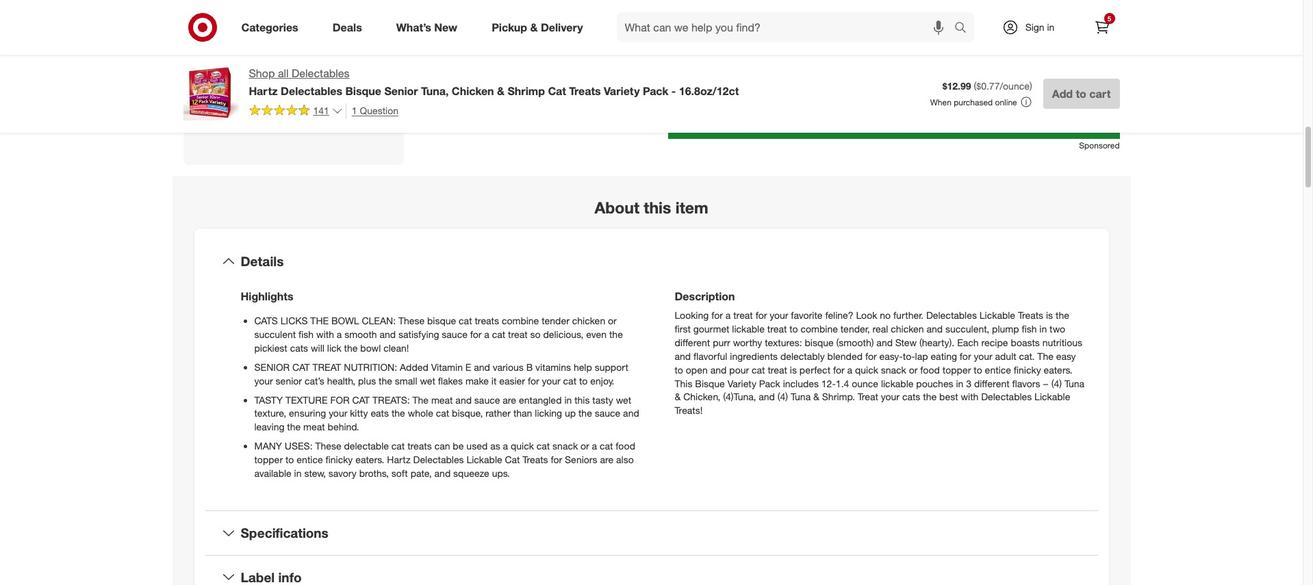 Task type: vqa. For each thing, say whether or not it's contained in the screenshot.
rightmost food
yes



Task type: locate. For each thing, give the bounding box(es) containing it.
0 horizontal spatial bisque
[[427, 314, 456, 326]]

about this item
[[595, 198, 708, 217]]

poultry
[[722, 55, 752, 66]]

tasty
[[254, 394, 283, 405]]

description
[[675, 289, 735, 303]]

0 horizontal spatial wet
[[420, 374, 435, 386]]

treat
[[858, 391, 878, 402]]

0 vertical spatial these
[[398, 314, 425, 326]]

hartz up soft
[[387, 454, 411, 465]]

pack
[[643, 84, 669, 98], [759, 377, 780, 389]]

are inside many uses: these delectable cat treats can be used as a quick cat snack or a cat food topper to entice finicky eaters. hartz delectables lickable cat treats for seniors are also available in stew, savory broths, soft pate, and squeeze ups.
[[600, 454, 614, 465]]

$12.99
[[943, 80, 971, 92]]

are up rather
[[503, 394, 516, 405]]

this right have
[[294, 11, 317, 27]]

bowl
[[360, 342, 381, 353]]

pickiest
[[254, 342, 287, 353]]

these inside cats licks the bowl clean: these bisque cat treats combine tender chicken or succulent fish with a smooth and satisfying sauce for a cat treat so delicious, even the pickiest cats will lick the bowl clean!
[[398, 314, 425, 326]]

1 horizontal spatial treats
[[569, 84, 601, 98]]

when
[[930, 97, 952, 107]]

0 horizontal spatial (4)
[[778, 391, 788, 402]]

tuna down easy
[[1065, 377, 1085, 389]]

quick inside description looking for a treat for your favorite feline? look no further. delectables lickable treats is the first gourmet lickable treat to combine tender, real chicken and succulent, plump fish in two different purr worthy textures: bisque (smooth) and stew (hearty). each recipe boasts nutritious and flavorful ingredients delectably blended for easy-to-lap eating for your adult cat. the easy to open and pour cat treat is perfect for a quick snack or food topper to entice finicky eaters. this bisque variety pack includes 12-1.4 ounce lickable pouches in 3 different flavors – (4) tuna & chicken, (4)tuna, and (4) tuna & shrimp. treat your cats the best with delectables lickable treats!
[[855, 363, 878, 375]]

cat up kitty
[[352, 394, 370, 405]]

tender,
[[841, 322, 870, 334]]

1 horizontal spatial (4)
[[1051, 377, 1062, 389]]

this inside the "tasty texture for cat treats: the meat and sauce are entangled in this tasty wet texture, ensuring your kitty eats the whole cat bisque, rather than licking up the sauce and leaving the meat behind."
[[575, 394, 590, 405]]

1 horizontal spatial bisque
[[805, 336, 834, 348]]

vitamins
[[536, 361, 571, 372]]

food inside many uses: these delectable cat treats can be used as a quick cat snack or a cat food topper to entice finicky eaters. hartz delectables lickable cat treats for seniors are also available in stew, savory broths, soft pate, and squeeze ups.
[[616, 440, 635, 452]]

0 vertical spatial the
[[1038, 350, 1054, 361]]

fish
[[1022, 322, 1037, 334], [299, 328, 314, 339]]

the right up
[[579, 407, 592, 419]]

1 horizontal spatial are
[[600, 454, 614, 465]]

delectably
[[781, 350, 825, 361]]

meat down flakes
[[431, 394, 453, 405]]

2 horizontal spatial this
[[644, 198, 671, 217]]

1 horizontal spatial treats
[[475, 314, 499, 326]]

entice up the stew,
[[297, 454, 323, 465]]

1 horizontal spatial all
[[308, 33, 323, 49]]

sponsored
[[1079, 140, 1120, 151]]

0 vertical spatial quick
[[855, 363, 878, 375]]

pickup & delivery link
[[480, 12, 600, 42]]

flavorful
[[694, 350, 727, 361]]

snack up seniors
[[553, 440, 578, 452]]

treats inside many uses: these delectable cat treats can be used as a quick cat snack or a cat food topper to entice finicky eaters. hartz delectables lickable cat treats for seniors are also available in stew, savory broths, soft pate, and squeeze ups.
[[408, 440, 432, 452]]

0 horizontal spatial with
[[316, 328, 334, 339]]

each
[[957, 336, 979, 348]]

for up gourmet
[[712, 309, 723, 320]]

cat up e
[[459, 314, 472, 326]]

entice
[[985, 363, 1011, 375], [297, 454, 323, 465]]

for up e
[[470, 328, 482, 339]]

cat's
[[305, 374, 324, 386]]

0 horizontal spatial tuna
[[791, 391, 811, 402]]

bisque inside cats licks the bowl clean: these bisque cat treats combine tender chicken or succulent fish with a smooth and satisfying sauce for a cat treat so delicious, even the pickiest cats will lick the bowl clean!
[[427, 314, 456, 326]]

adult
[[995, 350, 1017, 361]]

and
[[927, 322, 943, 334], [380, 328, 396, 339], [877, 336, 893, 348], [675, 350, 691, 361], [474, 361, 490, 372], [711, 363, 727, 375], [759, 391, 775, 402], [456, 394, 472, 405], [623, 407, 639, 419], [435, 467, 451, 479]]

this left item
[[644, 198, 671, 217]]

1 horizontal spatial wet
[[616, 394, 631, 405]]

2 horizontal spatial sauce
[[595, 407, 621, 419]]

1 horizontal spatial snack
[[881, 363, 906, 375]]

1 vertical spatial bisque
[[695, 377, 725, 389]]

cat up various
[[492, 328, 505, 339]]

1 horizontal spatial hartz
[[387, 454, 411, 465]]

0 horizontal spatial the
[[413, 394, 429, 405]]

to down uses:
[[286, 454, 294, 465]]

What can we help you find? suggestions appear below search field
[[617, 12, 958, 42]]

hartz
[[249, 84, 278, 98], [387, 454, 411, 465]]

smooth
[[345, 328, 377, 339]]

further.
[[894, 309, 924, 320]]

2 horizontal spatial treats
[[1018, 309, 1044, 320]]

& left 'shrimp'
[[497, 84, 505, 98]]

2 vertical spatial this
[[575, 394, 590, 405]]

entice down adult
[[985, 363, 1011, 375]]

1 vertical spatial pack
[[759, 377, 780, 389]]

0 horizontal spatial food
[[616, 440, 635, 452]]

0 vertical spatial sauce
[[442, 328, 468, 339]]

bowl
[[331, 314, 359, 326]]

uses:
[[285, 440, 313, 452]]

1 vertical spatial cats
[[902, 391, 921, 402]]

0 horizontal spatial combine
[[502, 314, 539, 326]]

cat down "ingredients"
[[752, 363, 765, 375]]

to inside already have this product? snap a pic for all to see!
[[326, 33, 339, 49]]

cat down tasty
[[600, 440, 613, 452]]

1
[[352, 105, 357, 116]]

0 horizontal spatial hartz
[[249, 84, 278, 98]]

up
[[565, 407, 576, 419]]

cat right 'shrimp'
[[548, 84, 566, 98]]

0 vertical spatial snack
[[881, 363, 906, 375]]

1 vertical spatial this
[[644, 198, 671, 217]]

in inside the "tasty texture for cat treats: the meat and sauce are entangled in this tasty wet texture, ensuring your kitty eats the whole cat bisque, rather than licking up the sauce and leaving the meat behind."
[[564, 394, 572, 405]]

seafood
[[786, 55, 823, 66]]

chicken
[[452, 84, 494, 98]]

looking
[[675, 309, 709, 320]]

pack inside shop all delectables hartz delectables bisque senior tuna, chicken & shrimp cat treats variety pack - 16.8oz/12ct
[[643, 84, 669, 98]]

0 horizontal spatial cat
[[505, 454, 520, 465]]

or inside cats licks the bowl clean: these bisque cat treats combine tender chicken or succulent fish with a smooth and satisfying sauce for a cat treat so delicious, even the pickiest cats will lick the bowl clean!
[[608, 314, 617, 326]]

delectables inside many uses: these delectable cat treats can be used as a quick cat snack or a cat food topper to entice finicky eaters. hartz delectables lickable cat treats for seniors are also available in stew, savory broths, soft pate, and squeeze ups.
[[413, 454, 464, 465]]

1 vertical spatial finicky
[[326, 454, 353, 465]]

for left seniors
[[551, 454, 562, 465]]

this up up
[[575, 394, 590, 405]]

fish inside description looking for a treat for your favorite feline? look no further. delectables lickable treats is the first gourmet lickable treat to combine tender, real chicken and succulent, plump fish in two different purr worthy textures: bisque (smooth) and stew (hearty). each recipe boasts nutritious and flavorful ingredients delectably blended for easy-to-lap eating for your adult cat. the easy to open and pour cat treat is perfect for a quick snack or food topper to entice finicky eaters. this bisque variety pack includes 12-1.4 ounce lickable pouches in 3 different flavors – (4) tuna & chicken, (4)tuna, and (4) tuna & shrimp. treat your cats the best with delectables lickable treats!
[[1022, 322, 1037, 334]]

treats up various
[[475, 314, 499, 326]]

food inside description looking for a treat for your favorite feline? look no further. delectables lickable treats is the first gourmet lickable treat to combine tender, real chicken and succulent, plump fish in two different purr worthy textures: bisque (smooth) and stew (hearty). each recipe boasts nutritious and flavorful ingredients delectably blended for easy-to-lap eating for your adult cat. the easy to open and pour cat treat is perfect for a quick snack or food topper to entice finicky eaters. this bisque variety pack includes 12-1.4 ounce lickable pouches in 3 different flavors – (4) tuna & chicken, (4)tuna, and (4) tuna & shrimp. treat your cats the best with delectables lickable treats!
[[920, 363, 940, 375]]

chicken down further.
[[891, 322, 924, 334]]

0 vertical spatial cats
[[290, 342, 308, 353]]

online
[[995, 97, 1017, 107]]

lickable
[[980, 309, 1015, 320], [1035, 391, 1070, 402], [467, 454, 502, 465]]

0 horizontal spatial these
[[315, 440, 341, 452]]

senior cat treat nutrition: added vitamin e and various b vitamins help support your senior cat's health, plus the small wet flakes make it easier for your cat to enjoy.
[[254, 361, 629, 386]]

for inside cats licks the bowl clean: these bisque cat treats combine tender chicken or succulent fish with a smooth and satisfying sauce for a cat treat so delicious, even the pickiest cats will lick the bowl clean!
[[470, 328, 482, 339]]

1 horizontal spatial cats
[[902, 391, 921, 402]]

quick right as
[[511, 440, 534, 452]]

1 vertical spatial entice
[[297, 454, 323, 465]]

lickable up worthy
[[732, 322, 765, 334]]

to up 'this'
[[675, 363, 683, 375]]

1 horizontal spatial pack
[[759, 377, 780, 389]]

is up 'two'
[[1046, 309, 1053, 320]]

combine inside description looking for a treat for your favorite feline? look no further. delectables lickable treats is the first gourmet lickable treat to combine tender, real chicken and succulent, plump fish in two different purr worthy textures: bisque (smooth) and stew (hearty). each recipe boasts nutritious and flavorful ingredients delectably blended for easy-to-lap eating for your adult cat. the easy to open and pour cat treat is perfect for a quick snack or food topper to entice finicky eaters. this bisque variety pack includes 12-1.4 ounce lickable pouches in 3 different flavors – (4) tuna & chicken, (4)tuna, and (4) tuna & shrimp. treat your cats the best with delectables lickable treats!
[[801, 322, 838, 334]]

all right shop
[[278, 66, 289, 80]]

combine down the favorite
[[801, 322, 838, 334]]

fish up "boasts"
[[1022, 322, 1037, 334]]

0 vertical spatial (4)
[[1051, 377, 1062, 389]]

different right 3
[[974, 377, 1010, 389]]

grain free
[[924, 55, 969, 66]]

the right cat.
[[1038, 350, 1054, 361]]

hartz down shop
[[249, 84, 278, 98]]

treats inside shop all delectables hartz delectables bisque senior tuna, chicken & shrimp cat treats variety pack - 16.8oz/12ct
[[569, 84, 601, 98]]

0 vertical spatial cat
[[292, 361, 310, 372]]

your down senior
[[254, 374, 273, 386]]

item
[[676, 198, 708, 217]]

0 vertical spatial is
[[1046, 309, 1053, 320]]

1 horizontal spatial topper
[[943, 363, 971, 375]]

cat down licking
[[537, 440, 550, 452]]

variety left -
[[604, 84, 640, 98]]

0 vertical spatial pack
[[643, 84, 669, 98]]

0 vertical spatial topper
[[943, 363, 971, 375]]

0 horizontal spatial chicken
[[572, 314, 605, 326]]

1 vertical spatial are
[[600, 454, 614, 465]]

topper up 3
[[943, 363, 971, 375]]

to down 'help'
[[579, 374, 588, 386]]

bisque inside description looking for a treat for your favorite feline? look no further. delectables lickable treats is the first gourmet lickable treat to combine tender, real chicken and succulent, plump fish in two different purr worthy textures: bisque (smooth) and stew (hearty). each recipe boasts nutritious and flavorful ingredients delectably blended for easy-to-lap eating for your adult cat. the easy to open and pour cat treat is perfect for a quick snack or food topper to entice finicky eaters. this bisque variety pack includes 12-1.4 ounce lickable pouches in 3 different flavors – (4) tuna & chicken, (4)tuna, and (4) tuna & shrimp. treat your cats the best with delectables lickable treats!
[[805, 336, 834, 348]]

ensuring
[[289, 407, 326, 419]]

specifications
[[241, 525, 328, 541]]

0 horizontal spatial lickable
[[467, 454, 502, 465]]

lickable down –
[[1035, 391, 1070, 402]]

and up open
[[675, 350, 691, 361]]

meat down the "ensuring"
[[303, 421, 325, 433]]

hartz inside many uses: these delectable cat treats can be used as a quick cat snack or a cat food topper to entice finicky eaters. hartz delectables lickable cat treats for seniors are also available in stew, savory broths, soft pate, and squeeze ups.
[[387, 454, 411, 465]]

cat right whole on the left of page
[[436, 407, 449, 419]]

to inside add to cart 'button'
[[1076, 87, 1087, 101]]

0 horizontal spatial cats
[[290, 342, 308, 353]]

these down behind.
[[315, 440, 341, 452]]

cats left will
[[290, 342, 308, 353]]

includes
[[783, 377, 819, 389]]

0 vertical spatial different
[[675, 336, 710, 348]]

0 vertical spatial bisque
[[345, 84, 381, 98]]

highlights
[[241, 289, 293, 303]]

)
[[1030, 80, 1032, 92]]

bisque up the 1
[[345, 84, 381, 98]]

lickable inside many uses: these delectable cat treats can be used as a quick cat snack or a cat food topper to entice finicky eaters. hartz delectables lickable cat treats for seniors are also available in stew, savory broths, soft pate, and squeeze ups.
[[467, 454, 502, 465]]

2 vertical spatial treats
[[523, 454, 548, 465]]

to right add
[[1076, 87, 1087, 101]]

a up seniors
[[592, 440, 597, 452]]

1 question
[[352, 105, 398, 116]]

1 vertical spatial cat
[[352, 394, 370, 405]]

treats left seniors
[[523, 454, 548, 465]]

2 horizontal spatial lickable
[[1035, 391, 1070, 402]]

0 horizontal spatial fish
[[299, 328, 314, 339]]

0 horizontal spatial topper
[[254, 454, 283, 465]]

in up up
[[564, 394, 572, 405]]

enjoy.
[[590, 374, 615, 386]]

treats right 'shrimp'
[[569, 84, 601, 98]]

tuna down includes
[[791, 391, 811, 402]]

0 horizontal spatial all
[[278, 66, 289, 80]]

0 horizontal spatial quick
[[511, 440, 534, 452]]

2 vertical spatial lickable
[[467, 454, 502, 465]]

0 vertical spatial entice
[[985, 363, 1011, 375]]

blended
[[828, 350, 863, 361]]

0 horizontal spatial snack
[[553, 440, 578, 452]]

0 vertical spatial treats
[[475, 314, 499, 326]]

in left the stew,
[[294, 467, 302, 479]]

with down the
[[316, 328, 334, 339]]

description looking for a treat for your favorite feline? look no further. delectables lickable treats is the first gourmet lickable treat to combine tender, real chicken and succulent, plump fish in two different purr worthy textures: bisque (smooth) and stew (hearty). each recipe boasts nutritious and flavorful ingredients delectably blended for easy-to-lap eating for your adult cat. the easy to open and pour cat treat is perfect for a quick snack or food topper to entice finicky eaters. this bisque variety pack includes 12-1.4 ounce lickable pouches in 3 different flavors – (4) tuna & chicken, (4)tuna, and (4) tuna & shrimp. treat your cats the best with delectables lickable treats!
[[675, 289, 1085, 416]]

tuna,
[[421, 84, 449, 98]]

cat up senior
[[292, 361, 310, 372]]

1 vertical spatial treats
[[1018, 309, 1044, 320]]

and up bisque,
[[456, 394, 472, 405]]

textures:
[[765, 336, 802, 348]]

purchased
[[954, 97, 993, 107]]

cats inside description looking for a treat for your favorite feline? look no further. delectables lickable treats is the first gourmet lickable treat to combine tender, real chicken and succulent, plump fish in two different purr worthy textures: bisque (smooth) and stew (hearty). each recipe boasts nutritious and flavorful ingredients delectably blended for easy-to-lap eating for your adult cat. the easy to open and pour cat treat is perfect for a quick snack or food topper to entice finicky eaters. this bisque variety pack includes 12-1.4 ounce lickable pouches in 3 different flavors – (4) tuna & chicken, (4)tuna, and (4) tuna & shrimp. treat your cats the best with delectables lickable treats!
[[902, 391, 921, 402]]

0 vertical spatial this
[[294, 11, 317, 27]]

1 vertical spatial bisque
[[805, 336, 834, 348]]

treats
[[475, 314, 499, 326], [408, 440, 432, 452]]

the inside description looking for a treat for your favorite feline? look no further. delectables lickable treats is the first gourmet lickable treat to combine tender, real chicken and succulent, plump fish in two different purr worthy textures: bisque (smooth) and stew (hearty). each recipe boasts nutritious and flavorful ingredients delectably blended for easy-to-lap eating for your adult cat. the easy to open and pour cat treat is perfect for a quick snack or food topper to entice finicky eaters. this bisque variety pack includes 12-1.4 ounce lickable pouches in 3 different flavors – (4) tuna & chicken, (4)tuna, and (4) tuna & shrimp. treat your cats the best with delectables lickable treats!
[[1038, 350, 1054, 361]]

chicken up even
[[572, 314, 605, 326]]

meat, poultry fish or seafood first ingredient button
[[668, 46, 890, 76]]

bisque up chicken,
[[695, 377, 725, 389]]

1 horizontal spatial cat
[[352, 394, 370, 405]]

pickup
[[492, 20, 527, 34]]

1 horizontal spatial different
[[974, 377, 1010, 389]]

treat left the so at the bottom left
[[508, 328, 528, 339]]

1 horizontal spatial finicky
[[1014, 363, 1041, 375]]

are left also
[[600, 454, 614, 465]]

for right pic at the top of page
[[288, 33, 305, 49]]

and right pate,
[[435, 467, 451, 479]]

1 horizontal spatial the
[[1038, 350, 1054, 361]]

look
[[856, 309, 877, 320]]

squeeze
[[453, 467, 489, 479]]

eaters. down delectable
[[356, 454, 384, 465]]

a right as
[[503, 440, 508, 452]]

1 horizontal spatial food
[[920, 363, 940, 375]]

label info button
[[205, 556, 1098, 585]]

best
[[939, 391, 958, 402]]

0 horizontal spatial pack
[[643, 84, 669, 98]]

the
[[1038, 350, 1054, 361], [413, 394, 429, 405]]

snack down the easy-
[[881, 363, 906, 375]]

e
[[465, 361, 471, 372]]

1 vertical spatial different
[[974, 377, 1010, 389]]

1 vertical spatial eaters.
[[356, 454, 384, 465]]

add to cart button
[[1043, 79, 1120, 109]]

in right sign
[[1047, 21, 1055, 33]]

for inside already have this product? snap a pic for all to see!
[[288, 33, 305, 49]]

entice inside many uses: these delectable cat treats can be used as a quick cat snack or a cat food topper to entice finicky eaters. hartz delectables lickable cat treats for seniors are also available in stew, savory broths, soft pate, and squeeze ups.
[[297, 454, 323, 465]]

1 horizontal spatial variety
[[728, 377, 757, 389]]

food up pouches
[[920, 363, 940, 375]]

topper inside description looking for a treat for your favorite feline? look no further. delectables lickable treats is the first gourmet lickable treat to combine tender, real chicken and succulent, plump fish in two different purr worthy textures: bisque (smooth) and stew (hearty). each recipe boasts nutritious and flavorful ingredients delectably blended for easy-to-lap eating for your adult cat. the easy to open and pour cat treat is perfect for a quick snack or food topper to entice finicky eaters. this bisque variety pack includes 12-1.4 ounce lickable pouches in 3 different flavors – (4) tuna & chicken, (4)tuna, and (4) tuna & shrimp. treat your cats the best with delectables lickable treats!
[[943, 363, 971, 375]]

0 vertical spatial all
[[308, 33, 323, 49]]

1 horizontal spatial combine
[[801, 322, 838, 334]]

treats
[[569, 84, 601, 98], [1018, 309, 1044, 320], [523, 454, 548, 465]]

0 horizontal spatial treats
[[408, 440, 432, 452]]

1 horizontal spatial bisque
[[695, 377, 725, 389]]

senior
[[254, 361, 290, 372]]

deals
[[333, 20, 362, 34]]

1 vertical spatial sauce
[[474, 394, 500, 405]]

0 horizontal spatial this
[[294, 11, 317, 27]]

boasts
[[1011, 336, 1040, 348]]

cats down pouches
[[902, 391, 921, 402]]

in inside many uses: these delectable cat treats can be used as a quick cat snack or a cat food topper to entice finicky eaters. hartz delectables lickable cat treats for seniors are also available in stew, savory broths, soft pate, and squeeze ups.
[[294, 467, 302, 479]]

(4) down includes
[[778, 391, 788, 402]]

0 vertical spatial tuna
[[1065, 377, 1085, 389]]

(smooth)
[[836, 336, 874, 348]]

or inside description looking for a treat for your favorite feline? look no further. delectables lickable treats is the first gourmet lickable treat to combine tender, real chicken and succulent, plump fish in two different purr worthy textures: bisque (smooth) and stew (hearty). each recipe boasts nutritious and flavorful ingredients delectably blended for easy-to-lap eating for your adult cat. the easy to open and pour cat treat is perfect for a quick snack or food topper to entice finicky eaters. this bisque variety pack includes 12-1.4 ounce lickable pouches in 3 different flavors – (4) tuna & chicken, (4)tuna, and (4) tuna & shrimp. treat your cats the best with delectables lickable treats!
[[909, 363, 918, 375]]

treats inside many uses: these delectable cat treats can be used as a quick cat snack or a cat food topper to entice finicky eaters. hartz delectables lickable cat treats for seniors are also available in stew, savory broths, soft pate, and squeeze ups.
[[523, 454, 548, 465]]

cat
[[292, 361, 310, 372], [352, 394, 370, 405]]

& right pickup
[[530, 20, 538, 34]]

are inside the "tasty texture for cat treats: the meat and sauce are entangled in this tasty wet texture, ensuring your kitty eats the whole cat bisque, rather than licking up the sauce and leaving the meat behind."
[[503, 394, 516, 405]]

chicken inside cats licks the bowl clean: these bisque cat treats combine tender chicken or succulent fish with a smooth and satisfying sauce for a cat treat so delicious, even the pickiest cats will lick the bowl clean!
[[572, 314, 605, 326]]

lickable
[[732, 322, 765, 334], [881, 377, 914, 389]]

lap
[[915, 350, 928, 361]]

1 horizontal spatial this
[[575, 394, 590, 405]]

finicky down cat.
[[1014, 363, 1041, 375]]

0 horizontal spatial are
[[503, 394, 516, 405]]

bisque inside description looking for a treat for your favorite feline? look no further. delectables lickable treats is the first gourmet lickable treat to combine tender, real chicken and succulent, plump fish in two different purr worthy textures: bisque (smooth) and stew (hearty). each recipe boasts nutritious and flavorful ingredients delectably blended for easy-to-lap eating for your adult cat. the easy to open and pour cat treat is perfect for a quick snack or food topper to entice finicky eaters. this bisque variety pack includes 12-1.4 ounce lickable pouches in 3 different flavors – (4) tuna & chicken, (4)tuna, and (4) tuna & shrimp. treat your cats the best with delectables lickable treats!
[[695, 377, 725, 389]]

lickable up plump
[[980, 309, 1015, 320]]

0 vertical spatial treats
[[569, 84, 601, 98]]

ups.
[[492, 467, 510, 479]]

or up seniors
[[581, 440, 589, 452]]

16.8oz/12ct
[[679, 84, 739, 98]]

0 vertical spatial lickable
[[732, 322, 765, 334]]

quick up ounce
[[855, 363, 878, 375]]

1 horizontal spatial lickable
[[881, 377, 914, 389]]

the inside the "tasty texture for cat treats: the meat and sauce are entangled in this tasty wet texture, ensuring your kitty eats the whole cat bisque, rather than licking up the sauce and leaving the meat behind."
[[413, 394, 429, 405]]

gourmet
[[693, 322, 730, 334]]

a left pic at the top of page
[[254, 33, 262, 49]]

0 vertical spatial food
[[920, 363, 940, 375]]

0 vertical spatial wet
[[420, 374, 435, 386]]

0 horizontal spatial treats
[[523, 454, 548, 465]]

0 horizontal spatial cat
[[292, 361, 310, 372]]

open
[[686, 363, 708, 375]]

eaters. inside many uses: these delectable cat treats can be used as a quick cat snack or a cat food topper to entice finicky eaters. hartz delectables lickable cat treats for seniors are also available in stew, savory broths, soft pate, and squeeze ups.
[[356, 454, 384, 465]]

stew
[[896, 336, 917, 348]]

1 vertical spatial all
[[278, 66, 289, 80]]

flavors
[[1012, 377, 1040, 389]]

meat, poultry fish or seafood first ingredient
[[695, 55, 890, 66]]

variety
[[604, 84, 640, 98], [728, 377, 757, 389]]

a down blended
[[847, 363, 853, 375]]

snack inside many uses: these delectable cat treats can be used as a quick cat snack or a cat food topper to entice finicky eaters. hartz delectables lickable cat treats for seniors are also available in stew, savory broths, soft pate, and squeeze ups.
[[553, 440, 578, 452]]

5
[[1108, 14, 1111, 23]]

the inside the senior cat treat nutrition: added vitamin e and various b vitamins help support your senior cat's health, plus the small wet flakes make it easier for your cat to enjoy.
[[379, 374, 392, 386]]

chicken inside description looking for a treat for your favorite feline? look no further. delectables lickable treats is the first gourmet lickable treat to combine tender, real chicken and succulent, plump fish in two different purr worthy textures: bisque (smooth) and stew (hearty). each recipe boasts nutritious and flavorful ingredients delectably blended for easy-to-lap eating for your adult cat. the easy to open and pour cat treat is perfect for a quick snack or food topper to entice finicky eaters. this bisque variety pack includes 12-1.4 ounce lickable pouches in 3 different flavors – (4) tuna & chicken, (4)tuna, and (4) tuna & shrimp. treat your cats the best with delectables lickable treats!
[[891, 322, 924, 334]]

the right plus
[[379, 374, 392, 386]]

1 horizontal spatial entice
[[985, 363, 1011, 375]]

these inside many uses: these delectable cat treats can be used as a quick cat snack or a cat food topper to entice finicky eaters. hartz delectables lickable cat treats for seniors are also available in stew, savory broths, soft pate, and squeeze ups.
[[315, 440, 341, 452]]

sauce
[[442, 328, 468, 339], [474, 394, 500, 405], [595, 407, 621, 419]]

hartz inside shop all delectables hartz delectables bisque senior tuna, chicken & shrimp cat treats variety pack - 16.8oz/12ct
[[249, 84, 278, 98]]

in left 'two'
[[1040, 322, 1047, 334]]

to up textures:
[[790, 322, 798, 334]]

meat
[[431, 394, 453, 405], [303, 421, 325, 433]]

or inside button
[[775, 55, 784, 66]]

1 horizontal spatial fish
[[1022, 322, 1037, 334]]

sauce up vitamin
[[442, 328, 468, 339]]

bisque inside shop all delectables hartz delectables bisque senior tuna, chicken & shrimp cat treats variety pack - 16.8oz/12ct
[[345, 84, 381, 98]]



Task type: describe. For each thing, give the bounding box(es) containing it.
fish
[[755, 55, 772, 66]]

-
[[672, 84, 676, 98]]

what's new
[[396, 20, 458, 34]]

small
[[395, 374, 417, 386]]

a up gourmet
[[726, 309, 731, 320]]

nutritious
[[1043, 336, 1083, 348]]

with inside description looking for a treat for your favorite feline? look no further. delectables lickable treats is the first gourmet lickable treat to combine tender, real chicken and succulent, plump fish in two different purr worthy textures: bisque (smooth) and stew (hearty). each recipe boasts nutritious and flavorful ingredients delectably blended for easy-to-lap eating for your adult cat. the easy to open and pour cat treat is perfect for a quick snack or food topper to entice finicky eaters. this bisque variety pack includes 12-1.4 ounce lickable pouches in 3 different flavors – (4) tuna & chicken, (4)tuna, and (4) tuna & shrimp. treat your cats the best with delectables lickable treats!
[[961, 391, 979, 402]]

entice inside description looking for a treat for your favorite feline? look no further. delectables lickable treats is the first gourmet lickable treat to combine tender, real chicken and succulent, plump fish in two different purr worthy textures: bisque (smooth) and stew (hearty). each recipe boasts nutritious and flavorful ingredients delectably blended for easy-to-lap eating for your adult cat. the easy to open and pour cat treat is perfect for a quick snack or food topper to entice finicky eaters. this bisque variety pack includes 12-1.4 ounce lickable pouches in 3 different flavors – (4) tuna & chicken, (4)tuna, and (4) tuna & shrimp. treat your cats the best with delectables lickable treats!
[[985, 363, 1011, 375]]

tasty texture for cat treats: the meat and sauce are entangled in this tasty wet texture, ensuring your kitty eats the whole cat bisque, rather than licking up the sauce and leaving the meat behind.
[[254, 394, 639, 433]]

12-
[[822, 377, 836, 389]]

treat up includes
[[768, 363, 787, 375]]

141 link
[[249, 103, 343, 120]]

a up lick
[[337, 328, 342, 339]]

your down vitamins
[[542, 374, 561, 386]]

and inside many uses: these delectable cat treats can be used as a quick cat snack or a cat food topper to entice finicky eaters. hartz delectables lickable cat treats for seniors are also available in stew, savory broths, soft pate, and squeeze ups.
[[435, 467, 451, 479]]

wet inside the senior cat treat nutrition: added vitamin e and various b vitamins help support your senior cat's health, plus the small wet flakes make it easier for your cat to enjoy.
[[420, 374, 435, 386]]

cat up soft
[[392, 440, 405, 452]]

and up also
[[623, 407, 639, 419]]

variety inside description looking for a treat for your favorite feline? look no further. delectables lickable treats is the first gourmet lickable treat to combine tender, real chicken and succulent, plump fish in two different purr worthy textures: bisque (smooth) and stew (hearty). each recipe boasts nutritious and flavorful ingredients delectably blended for easy-to-lap eating for your adult cat. the easy to open and pour cat treat is perfect for a quick snack or food topper to entice finicky eaters. this bisque variety pack includes 12-1.4 ounce lickable pouches in 3 different flavors – (4) tuna & chicken, (4)tuna, and (4) tuna & shrimp. treat your cats the best with delectables lickable treats!
[[728, 377, 757, 389]]

the down the "ensuring"
[[287, 421, 301, 433]]

purr
[[713, 336, 730, 348]]

1 vertical spatial lickable
[[881, 377, 914, 389]]

treats inside cats licks the bowl clean: these bisque cat treats combine tender chicken or succulent fish with a smooth and satisfying sauce for a cat treat so delicious, even the pickiest cats will lick the bowl clean!
[[475, 314, 499, 326]]

eaters. inside description looking for a treat for your favorite feline? look no further. delectables lickable treats is the first gourmet lickable treat to combine tender, real chicken and succulent, plump fish in two different purr worthy textures: bisque (smooth) and stew (hearty). each recipe boasts nutritious and flavorful ingredients delectably blended for easy-to-lap eating for your adult cat. the easy to open and pour cat treat is perfect for a quick snack or food topper to entice finicky eaters. this bisque variety pack includes 12-1.4 ounce lickable pouches in 3 different flavors – (4) tuna & chicken, (4)tuna, and (4) tuna & shrimp. treat your cats the best with delectables lickable treats!
[[1044, 363, 1073, 375]]

delicious,
[[543, 328, 584, 339]]

available
[[254, 467, 291, 479]]

eating
[[931, 350, 957, 361]]

the down pouches
[[923, 391, 937, 402]]

see!
[[342, 33, 368, 49]]

all inside already have this product? snap a pic for all to see!
[[308, 33, 323, 49]]

to inside many uses: these delectable cat treats can be used as a quick cat snack or a cat food topper to entice finicky eaters. hartz delectables lickable cat treats for seniors are also available in stew, savory broths, soft pate, and squeeze ups.
[[286, 454, 294, 465]]

finicky inside description looking for a treat for your favorite feline? look no further. delectables lickable treats is the first gourmet lickable treat to combine tender, real chicken and succulent, plump fish in two different purr worthy textures: bisque (smooth) and stew (hearty). each recipe boasts nutritious and flavorful ingredients delectably blended for easy-to-lap eating for your adult cat. the easy to open and pour cat treat is perfect for a quick snack or food topper to entice finicky eaters. this bisque variety pack includes 12-1.4 ounce lickable pouches in 3 different flavors – (4) tuna & chicken, (4)tuna, and (4) tuna & shrimp. treat your cats the best with delectables lickable treats!
[[1014, 363, 1041, 375]]

worthy
[[733, 336, 762, 348]]

treat up textures:
[[767, 322, 787, 334]]

plus
[[358, 374, 376, 386]]

support
[[595, 361, 629, 372]]

than
[[513, 407, 532, 419]]

cat inside the senior cat treat nutrition: added vitamin e and various b vitamins help support your senior cat's health, plus the small wet flakes make it easier for your cat to enjoy.
[[563, 374, 577, 386]]

no
[[880, 309, 891, 320]]

variety inside shop all delectables hartz delectables bisque senior tuna, chicken & shrimp cat treats variety pack - 16.8oz/12ct
[[604, 84, 640, 98]]

for inside the senior cat treat nutrition: added vitamin e and various b vitamins help support your senior cat's health, plus the small wet flakes make it easier for your cat to enjoy.
[[528, 374, 539, 386]]

your right treat
[[881, 391, 900, 402]]

1 vertical spatial lickable
[[1035, 391, 1070, 402]]

for left the easy-
[[865, 350, 877, 361]]

help
[[574, 361, 592, 372]]

cat inside shop all delectables hartz delectables bisque senior tuna, chicken & shrimp cat treats variety pack - 16.8oz/12ct
[[548, 84, 566, 98]]

the right even
[[609, 328, 623, 339]]

your inside the "tasty texture for cat treats: the meat and sauce are entangled in this tasty wet texture, ensuring your kitty eats the whole cat bisque, rather than licking up the sauce and leaving the meat behind."
[[329, 407, 347, 419]]

and inside cats licks the bowl clean: these bisque cat treats combine tender chicken or succulent fish with a smooth and satisfying sauce for a cat treat so delicious, even the pickiest cats will lick the bowl clean!
[[380, 328, 396, 339]]

a inside already have this product? snap a pic for all to see!
[[254, 33, 262, 49]]

snack inside description looking for a treat for your favorite feline? look no further. delectables lickable treats is the first gourmet lickable treat to combine tender, real chicken and succulent, plump fish in two different purr worthy textures: bisque (smooth) and stew (hearty). each recipe boasts nutritious and flavorful ingredients delectably blended for easy-to-lap eating for your adult cat. the easy to open and pour cat treat is perfect for a quick snack or food topper to entice finicky eaters. this bisque variety pack includes 12-1.4 ounce lickable pouches in 3 different flavors – (4) tuna & chicken, (4)tuna, and (4) tuna & shrimp. treat your cats the best with delectables lickable treats!
[[881, 363, 906, 375]]

the down treats:
[[392, 407, 405, 419]]

make
[[466, 374, 489, 386]]

health,
[[327, 374, 355, 386]]

for up worthy
[[756, 309, 767, 320]]

ounce
[[852, 377, 879, 389]]

(4)tuna,
[[723, 391, 756, 402]]

all inside shop all delectables hartz delectables bisque senior tuna, chicken & shrimp cat treats variety pack - 16.8oz/12ct
[[278, 66, 289, 80]]

delectable
[[344, 440, 389, 452]]

0 horizontal spatial is
[[790, 363, 797, 375]]

to down each
[[974, 363, 982, 375]]

cat inside many uses: these delectable cat treats can be used as a quick cat snack or a cat food topper to entice finicky eaters. hartz delectables lickable cat treats for seniors are also available in stew, savory broths, soft pate, and squeeze ups.
[[505, 454, 520, 465]]

can
[[435, 440, 450, 452]]

wet inside the "tasty texture for cat treats: the meat and sauce are entangled in this tasty wet texture, ensuring your kitty eats the whole cat bisque, rather than licking up the sauce and leaving the meat behind."
[[616, 394, 631, 405]]

delivery
[[541, 20, 583, 34]]

easy-
[[880, 350, 903, 361]]

1 vertical spatial (4)
[[778, 391, 788, 402]]

sauce inside cats licks the bowl clean: these bisque cat treats combine tender chicken or succulent fish with a smooth and satisfying sauce for a cat treat so delicious, even the pickiest cats will lick the bowl clean!
[[442, 328, 468, 339]]

sign
[[1025, 21, 1045, 33]]

combine inside cats licks the bowl clean: these bisque cat treats combine tender chicken or succulent fish with a smooth and satisfying sauce for a cat treat so delicious, even the pickiest cats will lick the bowl clean!
[[502, 314, 539, 326]]

0 horizontal spatial lickable
[[732, 322, 765, 334]]

treat
[[313, 361, 341, 372]]

deals link
[[321, 12, 379, 42]]

seniors
[[565, 454, 597, 465]]

cats inside cats licks the bowl clean: these bisque cat treats combine tender chicken or succulent fish with a smooth and satisfying sauce for a cat treat so delicious, even the pickiest cats will lick the bowl clean!
[[290, 342, 308, 353]]

/ounce
[[1000, 80, 1030, 92]]

for inside many uses: these delectable cat treats can be used as a quick cat snack or a cat food topper to entice finicky eaters. hartz delectables lickable cat treats for seniors are also available in stew, savory broths, soft pate, and squeeze ups.
[[551, 454, 562, 465]]

1 horizontal spatial sauce
[[474, 394, 500, 405]]

upload
[[272, 77, 308, 90]]

to-
[[903, 350, 915, 361]]

a right at
[[682, 27, 688, 40]]

categories link
[[230, 12, 315, 42]]

the right lick
[[344, 342, 358, 353]]

and down flavorful
[[711, 363, 727, 375]]

& inside shop all delectables hartz delectables bisque senior tuna, chicken & shrimp cat treats variety pack - 16.8oz/12ct
[[497, 84, 505, 98]]

succulent,
[[946, 322, 990, 334]]

to inside the senior cat treat nutrition: added vitamin e and various b vitamins help support your senior cat's health, plus the small wet flakes make it easier for your cat to enjoy.
[[579, 374, 588, 386]]

your down "recipe"
[[974, 350, 993, 361]]

0 horizontal spatial different
[[675, 336, 710, 348]]

cat inside the senior cat treat nutrition: added vitamin e and various b vitamins help support your senior cat's health, plus the small wet flakes make it easier for your cat to enjoy.
[[292, 361, 310, 372]]

fish inside cats licks the bowl clean: these bisque cat treats combine tender chicken or succulent fish with a smooth and satisfying sauce for a cat treat so delicious, even the pickiest cats will lick the bowl clean!
[[299, 328, 314, 339]]

senior
[[384, 84, 418, 98]]

what's
[[396, 20, 431, 34]]

1 horizontal spatial is
[[1046, 309, 1053, 320]]

product?
[[320, 11, 376, 27]]

shop all delectables hartz delectables bisque senior tuna, chicken & shrimp cat treats variety pack - 16.8oz/12ct
[[249, 66, 739, 98]]

add
[[1052, 87, 1073, 101]]

behind.
[[328, 421, 359, 433]]

flakes
[[438, 374, 463, 386]]

photo
[[311, 77, 339, 90]]

treat up worthy
[[733, 309, 753, 320]]

and inside the senior cat treat nutrition: added vitamin e and various b vitamins help support your senior cat's health, plus the small wet flakes make it easier for your cat to enjoy.
[[474, 361, 490, 372]]

pour
[[729, 363, 749, 375]]

this inside already have this product? snap a pic for all to see!
[[294, 11, 317, 27]]

nutrition:
[[344, 361, 397, 372]]

pack inside description looking for a treat for your favorite feline? look no further. delectables lickable treats is the first gourmet lickable treat to combine tender, real chicken and succulent, plump fish in two different purr worthy textures: bisque (smooth) and stew (hearty). each recipe boasts nutritious and flavorful ingredients delectably blended for easy-to-lap eating for your adult cat. the easy to open and pour cat treat is perfect for a quick snack or food topper to entice finicky eaters. this bisque variety pack includes 12-1.4 ounce lickable pouches in 3 different flavors – (4) tuna & chicken, (4)tuna, and (4) tuna & shrimp. treat your cats the best with delectables lickable treats!
[[759, 377, 780, 389]]

topper inside many uses: these delectable cat treats can be used as a quick cat snack or a cat food topper to entice finicky eaters. hartz delectables lickable cat treats for seniors are also available in stew, savory broths, soft pate, and squeeze ups.
[[254, 454, 283, 465]]

ingredient
[[846, 55, 890, 66]]

search button
[[948, 12, 981, 45]]

it
[[491, 374, 497, 386]]

cat inside the "tasty texture for cat treats: the meat and sauce are entangled in this tasty wet texture, ensuring your kitty eats the whole cat bisque, rather than licking up the sauce and leaving the meat behind."
[[436, 407, 449, 419]]

shrimp
[[508, 84, 545, 98]]

cats
[[254, 314, 278, 326]]

1 vertical spatial meat
[[303, 421, 325, 433]]

used
[[467, 440, 488, 452]]

0 vertical spatial meat
[[431, 394, 453, 405]]

treats:
[[372, 394, 410, 405]]

& down includes
[[813, 391, 820, 402]]

cat inside description looking for a treat for your favorite feline? look no further. delectables lickable treats is the first gourmet lickable treat to combine tender, real chicken and succulent, plump fish in two different purr worthy textures: bisque (smooth) and stew (hearty). each recipe boasts nutritious and flavorful ingredients delectably blended for easy-to-lap eating for your adult cat. the easy to open and pour cat treat is perfect for a quick snack or food topper to entice finicky eaters. this bisque variety pack includes 12-1.4 ounce lickable pouches in 3 different flavors – (4) tuna & chicken, (4)tuna, and (4) tuna & shrimp. treat your cats the best with delectables lickable treats!
[[752, 363, 765, 375]]

with inside cats licks the bowl clean: these bisque cat treats combine tender chicken or succulent fish with a smooth and satisfying sauce for a cat treat so delicious, even the pickiest cats will lick the bowl clean!
[[316, 328, 334, 339]]

soft
[[392, 467, 408, 479]]

image of hartz delectables bisque senior tuna, chicken & shrimp cat treats variety pack - 16.8oz/12ct image
[[183, 66, 238, 121]]

1.4
[[836, 377, 849, 389]]

for down each
[[960, 350, 971, 361]]

0 vertical spatial lickable
[[980, 309, 1015, 320]]

this
[[675, 377, 693, 389]]

cat inside the "tasty texture for cat treats: the meat and sauce are entangled in this tasty wet texture, ensuring your kitty eats the whole cat bisque, rather than licking up the sauce and leaving the meat behind."
[[352, 394, 370, 405]]

b
[[526, 361, 533, 372]]

your up textures:
[[770, 309, 788, 320]]

1 horizontal spatial tuna
[[1065, 377, 1085, 389]]

be
[[453, 440, 464, 452]]

1 vertical spatial tuna
[[791, 391, 811, 402]]

succulent
[[254, 328, 296, 339]]

or inside many uses: these delectable cat treats can be used as a quick cat snack or a cat food topper to entice finicky eaters. hartz delectables lickable cat treats for seniors are also available in stew, savory broths, soft pate, and squeeze ups.
[[581, 440, 589, 452]]

pickup & delivery
[[492, 20, 583, 34]]

and right the (4)tuna,
[[759, 391, 775, 402]]

many uses: these delectable cat treats can be used as a quick cat snack or a cat food topper to entice finicky eaters. hartz delectables lickable cat treats for seniors are also available in stew, savory broths, soft pate, and squeeze ups.
[[254, 440, 635, 479]]

and up (hearty).
[[927, 322, 943, 334]]

advertisement region
[[668, 87, 1120, 139]]

& down 'this'
[[675, 391, 681, 402]]

shop
[[249, 66, 275, 80]]

the up 'two'
[[1056, 309, 1069, 320]]

treats inside description looking for a treat for your favorite feline? look no further. delectables lickable treats is the first gourmet lickable treat to combine tender, real chicken and succulent, plump fish in two different purr worthy textures: bisque (smooth) and stew (hearty). each recipe boasts nutritious and flavorful ingredients delectably blended for easy-to-lap eating for your adult cat. the easy to open and pour cat treat is perfect for a quick snack or food topper to entice finicky eaters. this bisque variety pack includes 12-1.4 ounce lickable pouches in 3 different flavors – (4) tuna & chicken, (4)tuna, and (4) tuna & shrimp. treat your cats the best with delectables lickable treats!
[[1018, 309, 1044, 320]]

for up 1.4
[[833, 363, 845, 375]]

at
[[668, 27, 679, 40]]

feline?
[[825, 309, 854, 320]]

quick inside many uses: these delectable cat treats can be used as a quick cat snack or a cat food topper to entice finicky eaters. hartz delectables lickable cat treats for seniors are also available in stew, savory broths, soft pate, and squeeze ups.
[[511, 440, 534, 452]]

chicken,
[[683, 391, 721, 402]]

so
[[530, 328, 541, 339]]

various
[[493, 361, 524, 372]]

lick
[[327, 342, 341, 353]]

in left 3
[[956, 377, 964, 389]]

the
[[310, 314, 329, 326]]

and down the real
[[877, 336, 893, 348]]

free
[[950, 55, 969, 66]]

upload photo button
[[239, 68, 348, 99]]

eats
[[371, 407, 389, 419]]

broths,
[[359, 467, 389, 479]]

a up make
[[484, 328, 489, 339]]

finicky inside many uses: these delectable cat treats can be used as a quick cat snack or a cat food topper to entice finicky eaters. hartz delectables lickable cat treats for seniors are also available in stew, savory broths, soft pate, and squeeze ups.
[[326, 454, 353, 465]]

also
[[616, 454, 634, 465]]

at a glance
[[668, 27, 726, 40]]

treat inside cats licks the bowl clean: these bisque cat treats combine tender chicken or succulent fish with a smooth and satisfying sauce for a cat treat so delicious, even the pickiest cats will lick the bowl clean!
[[508, 328, 528, 339]]

for
[[330, 394, 350, 405]]



